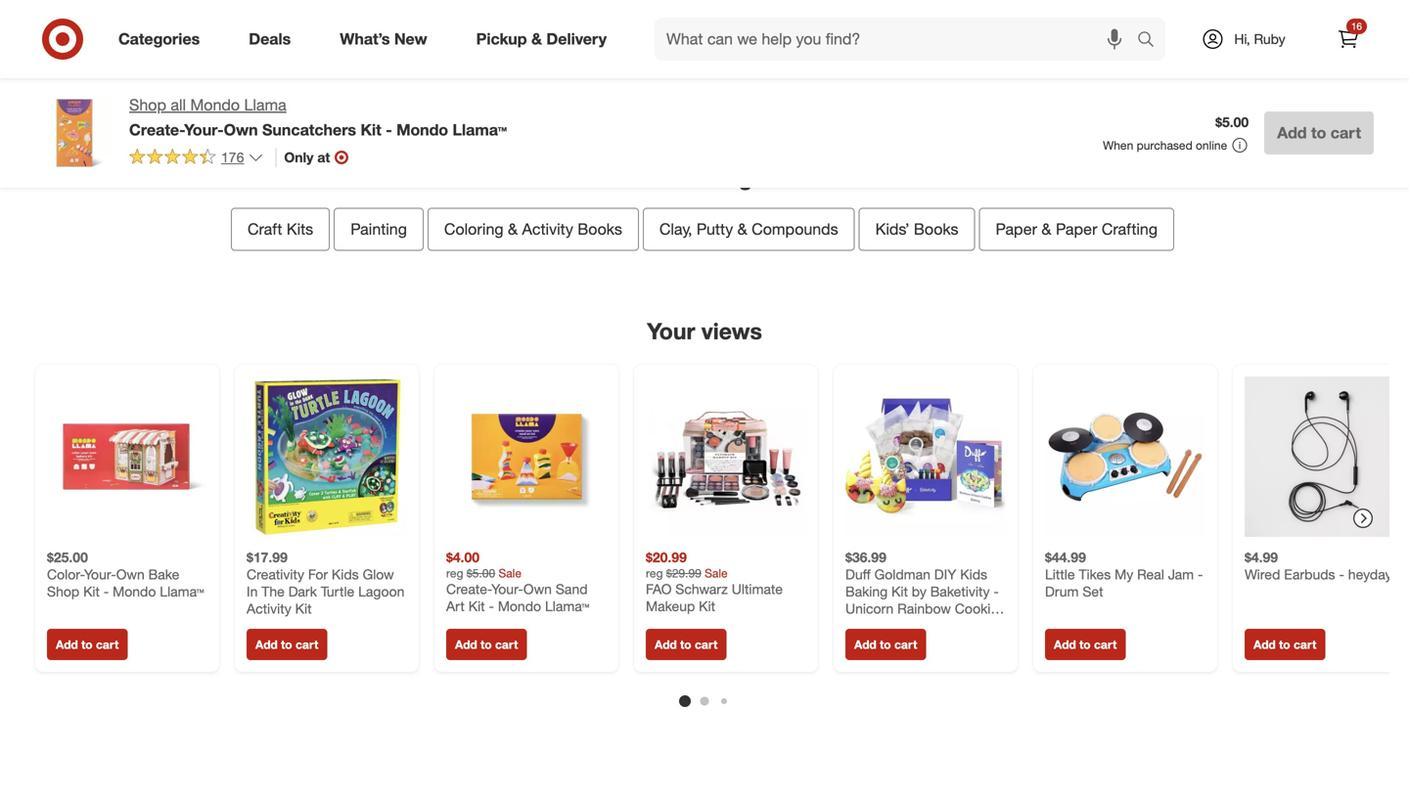 Task type: describe. For each thing, give the bounding box(es) containing it.
What can we help you find? suggestions appear below search field
[[655, 18, 1142, 61]]

what's new
[[340, 29, 427, 49]]

kit inside $17.99 creativity for kids glow in the dark turtle lagoon activity kit
[[295, 600, 312, 618]]

online
[[1196, 138, 1227, 153]]

cart for $44.99 little tikes my real jam - drum set
[[1094, 638, 1117, 652]]

- inside $25.00 color-your-own bake shop kit - mondo llama™
[[104, 583, 109, 600]]

- inside shop all mondo llama create-your-own suncatchers kit - mondo llama™
[[386, 120, 392, 139]]

all for shop
[[171, 95, 186, 114]]

own for reg
[[523, 581, 552, 598]]

color-your-own bake shop kit - mondo llama™ image
[[47, 377, 207, 537]]

add to cart for $17.99 creativity for kids glow in the dark turtle lagoon activity kit
[[255, 638, 318, 652]]

my
[[1115, 566, 1133, 583]]

kit inside $25.00 color-your-own bake shop kit - mondo llama™
[[83, 583, 100, 600]]

shop all mondo llama create-your-own suncatchers kit - mondo llama™
[[129, 95, 507, 139]]

kids'
[[876, 219, 910, 239]]

makeup
[[646, 598, 695, 615]]

deals link
[[232, 18, 315, 61]]

shop inside $25.00 color-your-own bake shop kit - mondo llama™
[[47, 583, 79, 600]]

putty
[[697, 219, 733, 239]]

reg for $4.00
[[446, 566, 463, 581]]

add to cart button for $17.99 creativity for kids glow in the dark turtle lagoon activity kit
[[247, 629, 327, 661]]

create- for all
[[129, 120, 184, 139]]

duff goldman diy kids baking kit by baketivity - unicorn rainbow cookies with premeasured ingredients | best family fun activity cookie making kit image
[[846, 377, 1006, 537]]

heyday™
[[1348, 566, 1400, 583]]

16
[[1351, 20, 1362, 32]]

craft kits link
[[231, 208, 330, 251]]

wired
[[1245, 566, 1280, 583]]

lagoon
[[358, 583, 405, 600]]

$17.99
[[247, 549, 288, 566]]

(4
[[656, 29, 671, 52]]

add left 4
[[763, 31, 793, 50]]

2 paper from the left
[[1056, 219, 1097, 239]]

categories link
[[102, 18, 224, 61]]

clay, putty & compounds
[[659, 219, 838, 239]]

176
[[221, 149, 244, 166]]

& for coloring
[[508, 219, 518, 239]]

related categories
[[604, 164, 806, 191]]

your
[[647, 317, 695, 345]]

kit inside $20.99 reg $29.99 sale fao schwarz ultimate makeup kit
[[699, 598, 715, 615]]

add to cart button for $4.00 reg $5.00 sale create-your-own sand art kit - mondo llama™
[[446, 629, 527, 661]]

add to cart for $25.00 color-your-own bake shop kit - mondo llama™
[[56, 638, 119, 652]]

kids' books
[[876, 219, 959, 239]]

own inside $25.00 color-your-own bake shop kit - mondo llama™
[[116, 566, 145, 583]]

related
[[604, 164, 686, 191]]

when purchased online
[[1103, 138, 1227, 153]]

1 books from the left
[[578, 219, 622, 239]]

pickup & delivery link
[[460, 18, 631, 61]]

purchased
[[1137, 138, 1193, 153]]

add to cart button for $25.00 color-your-own bake shop kit - mondo llama™
[[47, 629, 128, 661]]

add for $25.00 color-your-own bake shop kit - mondo llama™
[[56, 638, 78, 652]]

clay,
[[659, 219, 692, 239]]

cart for $20.99 reg $29.99 sale fao schwarz ultimate makeup kit
[[695, 638, 718, 652]]

mondo inside $25.00 color-your-own bake shop kit - mondo llama™
[[113, 583, 156, 600]]

create-your-own sand art kit - mondo llama™ image
[[446, 377, 607, 537]]

image of create-your-own suncatchers kit - mondo llama™ image
[[35, 94, 114, 172]]

suncatchers
[[262, 120, 356, 139]]

add for $17.99 creativity for kids glow in the dark turtle lagoon activity kit
[[255, 638, 278, 652]]

your- inside $25.00 color-your-own bake shop kit - mondo llama™
[[84, 566, 116, 583]]

art
[[446, 598, 465, 615]]

add for $20.99 reg $29.99 sale fao schwarz ultimate makeup kit
[[655, 638, 677, 652]]

compounds
[[752, 219, 838, 239]]

little
[[1045, 566, 1075, 583]]

craft kits
[[248, 219, 313, 239]]

what's
[[340, 29, 390, 49]]

llama
[[244, 95, 286, 114]]

for
[[308, 566, 328, 583]]

176 link
[[129, 148, 264, 170]]

creativity for kids glow in the dark turtle lagoon activity kit image
[[247, 377, 407, 537]]

only
[[284, 149, 314, 166]]

$36.99
[[846, 549, 887, 566]]

coloring & activity books
[[444, 219, 622, 239]]

dark
[[288, 583, 317, 600]]

llama™ inside shop all mondo llama create-your-own suncatchers kit - mondo llama™
[[453, 120, 507, 139]]

add down $36.99
[[854, 638, 877, 652]]

craft
[[248, 219, 282, 239]]

cart for $17.99 creativity for kids glow in the dark turtle lagoon activity kit
[[295, 638, 318, 652]]

$4.00
[[446, 549, 480, 566]]

- inside $4.99 wired earbuds - heyday™
[[1339, 566, 1345, 583]]

hi,
[[1234, 30, 1250, 47]]

add for $4.00 reg $5.00 sale create-your-own sand art kit - mondo llama™
[[455, 638, 477, 652]]

search button
[[1128, 18, 1175, 65]]

subtotal: $19.00 (4 items)
[[515, 29, 727, 52]]

$29.99
[[666, 566, 701, 581]]

coloring
[[444, 219, 504, 239]]

add to cart for $44.99 little tikes my real jam - drum set
[[1054, 638, 1117, 652]]

cart for $4.99 wired earbuds - heyday™
[[1294, 638, 1317, 652]]

to for $4.00 reg $5.00 sale create-your-own sand art kit - mondo llama™
[[481, 638, 492, 652]]

create- for reg
[[446, 581, 491, 598]]

real
[[1137, 566, 1164, 583]]

llama™ inside $4.00 reg $5.00 sale create-your-own sand art kit - mondo llama™
[[545, 598, 589, 615]]

to for $17.99 creativity for kids glow in the dark turtle lagoon activity kit
[[281, 638, 292, 652]]

add for $4.99 wired earbuds - heyday™
[[1254, 638, 1276, 652]]

fao schwarz ultimate makeup kit image
[[646, 377, 806, 537]]

$36.99 link
[[846, 377, 1006, 618]]

at
[[317, 149, 330, 166]]

add to cart button for $20.99 reg $29.99 sale fao schwarz ultimate makeup kit
[[646, 629, 726, 661]]

ultimate
[[732, 581, 783, 598]]

kids' books link
[[859, 208, 975, 251]]

delivery
[[546, 29, 607, 49]]

mondo down new
[[397, 120, 448, 139]]

$44.99 little tikes my real jam - drum set
[[1045, 549, 1203, 600]]

what's new link
[[323, 18, 452, 61]]

add right "online"
[[1277, 123, 1307, 142]]

$17.99 creativity for kids glow in the dark turtle lagoon activity kit
[[247, 549, 405, 618]]

color-
[[47, 566, 84, 583]]

own for all
[[224, 120, 258, 139]]

your- for reg
[[491, 581, 523, 598]]

$4.99
[[1245, 549, 1278, 566]]

4
[[819, 31, 827, 50]]

painting
[[351, 219, 407, 239]]

clay, putty & compounds link
[[643, 208, 855, 251]]

tikes
[[1079, 566, 1111, 583]]

when
[[1103, 138, 1134, 153]]

ruby
[[1254, 30, 1286, 47]]

creativity
[[247, 566, 304, 583]]

bake
[[148, 566, 179, 583]]

$20.99
[[646, 549, 687, 566]]

to for $4.99 wired earbuds - heyday™
[[1279, 638, 1290, 652]]



Task type: vqa. For each thing, say whether or not it's contained in the screenshot.
Add to cart
yes



Task type: locate. For each thing, give the bounding box(es) containing it.
pickup & delivery
[[476, 29, 607, 49]]

activity right "coloring"
[[522, 219, 573, 239]]

0 horizontal spatial all
[[171, 95, 186, 114]]

add down color-
[[56, 638, 78, 652]]

$5.00 inside $4.00 reg $5.00 sale create-your-own sand art kit - mondo llama™
[[467, 566, 495, 581]]

$4.00 reg $5.00 sale create-your-own sand art kit - mondo llama™
[[446, 549, 589, 615]]

0 horizontal spatial reg
[[446, 566, 463, 581]]

&
[[531, 29, 542, 49], [508, 219, 518, 239], [738, 219, 747, 239], [1042, 219, 1052, 239]]

1 sale from the left
[[499, 566, 522, 581]]

1 reg from the left
[[446, 566, 463, 581]]

items)
[[676, 29, 727, 52]]

kits
[[287, 219, 313, 239]]

- right "jam"
[[1198, 566, 1203, 583]]

1 horizontal spatial create-
[[446, 581, 491, 598]]

create- inside $4.00 reg $5.00 sale create-your-own sand art kit - mondo llama™
[[446, 581, 491, 598]]

your- left bake
[[84, 566, 116, 583]]

mondo right color-
[[113, 583, 156, 600]]

2 horizontal spatial llama™
[[545, 598, 589, 615]]

sale for your-
[[499, 566, 522, 581]]

wired earbuds - heyday™ image
[[1245, 377, 1405, 537]]

own left 'sand'
[[523, 581, 552, 598]]

all left 4
[[797, 31, 814, 50]]

kit right 'suncatchers'
[[361, 120, 381, 139]]

0 horizontal spatial create-
[[129, 120, 184, 139]]

books down related
[[578, 219, 622, 239]]

to for $44.99 little tikes my real jam - drum set
[[1080, 638, 1091, 652]]

add all 4 to cart button
[[750, 19, 894, 62]]

reg inside $4.00 reg $5.00 sale create-your-own sand art kit - mondo llama™
[[446, 566, 463, 581]]

$44.99
[[1045, 549, 1086, 566]]

your- up 176 link
[[184, 120, 224, 139]]

$4.99 wired earbuds - heyday™
[[1245, 549, 1400, 583]]

create- down "$4.00"
[[446, 581, 491, 598]]

- inside $4.00 reg $5.00 sale create-your-own sand art kit - mondo llama™
[[489, 598, 494, 615]]

-
[[386, 120, 392, 139], [1198, 566, 1203, 583], [1339, 566, 1345, 583], [104, 583, 109, 600], [489, 598, 494, 615]]

& for pickup
[[531, 29, 542, 49]]

own inside $4.00 reg $5.00 sale create-your-own sand art kit - mondo llama™
[[523, 581, 552, 598]]

& right putty
[[738, 219, 747, 239]]

2 horizontal spatial your-
[[491, 581, 523, 598]]

turtle
[[321, 583, 354, 600]]

0 vertical spatial create-
[[129, 120, 184, 139]]

add to cart button for $44.99 little tikes my real jam - drum set
[[1045, 629, 1126, 661]]

- inside "$44.99 little tikes my real jam - drum set"
[[1198, 566, 1203, 583]]

0 horizontal spatial your-
[[84, 566, 116, 583]]

add to cart button
[[1265, 112, 1374, 155], [47, 629, 128, 661], [247, 629, 327, 661], [446, 629, 527, 661], [646, 629, 726, 661], [846, 629, 926, 661], [1045, 629, 1126, 661], [1245, 629, 1325, 661]]

activity
[[522, 219, 573, 239], [247, 600, 291, 618]]

add down the
[[255, 638, 278, 652]]

only at
[[284, 149, 330, 166]]

1 vertical spatial $5.00
[[467, 566, 495, 581]]

$5.00
[[1216, 114, 1249, 131], [467, 566, 495, 581]]

your views
[[647, 317, 762, 345]]

schwarz
[[676, 581, 728, 598]]

all
[[797, 31, 814, 50], [171, 95, 186, 114]]

& right pickup on the top
[[531, 29, 542, 49]]

your-
[[184, 120, 224, 139], [84, 566, 116, 583], [491, 581, 523, 598]]

0 vertical spatial shop
[[129, 95, 166, 114]]

cart
[[851, 31, 882, 50], [1331, 123, 1361, 142], [96, 638, 119, 652], [295, 638, 318, 652], [495, 638, 518, 652], [695, 638, 718, 652], [894, 638, 917, 652], [1094, 638, 1117, 652], [1294, 638, 1317, 652]]

paper & paper crafting
[[996, 219, 1158, 239]]

1 horizontal spatial reg
[[646, 566, 663, 581]]

kit right the
[[295, 600, 312, 618]]

kit right makeup
[[699, 598, 715, 615]]

deals
[[249, 29, 291, 49]]

create- up 176 link
[[129, 120, 184, 139]]

sale
[[499, 566, 522, 581], [705, 566, 728, 581]]

fao
[[646, 581, 672, 598]]

0 horizontal spatial llama™
[[160, 583, 204, 600]]

kit right art
[[468, 598, 485, 615]]

add for $44.99 little tikes my real jam - drum set
[[1054, 638, 1076, 652]]

add
[[763, 31, 793, 50], [1277, 123, 1307, 142], [56, 638, 78, 652], [255, 638, 278, 652], [455, 638, 477, 652], [655, 638, 677, 652], [854, 638, 877, 652], [1054, 638, 1076, 652], [1254, 638, 1276, 652]]

$25.00 color-your-own bake shop kit - mondo llama™
[[47, 549, 204, 600]]

paper & paper crafting link
[[979, 208, 1174, 251]]

your- inside $4.00 reg $5.00 sale create-your-own sand art kit - mondo llama™
[[491, 581, 523, 598]]

shop inside shop all mondo llama create-your-own suncatchers kit - mondo llama™
[[129, 95, 166, 114]]

cart for $4.00 reg $5.00 sale create-your-own sand art kit - mondo llama™
[[495, 638, 518, 652]]

the
[[262, 583, 285, 600]]

sale inside $4.00 reg $5.00 sale create-your-own sand art kit - mondo llama™
[[499, 566, 522, 581]]

add all 4 to cart
[[763, 31, 882, 50]]

little tikes my real jam - drum set image
[[1045, 377, 1206, 537]]

- right color-
[[104, 583, 109, 600]]

0 horizontal spatial $5.00
[[467, 566, 495, 581]]

your- right art
[[491, 581, 523, 598]]

books
[[578, 219, 622, 239], [914, 219, 959, 239]]

sand
[[556, 581, 588, 598]]

16 link
[[1327, 18, 1370, 61]]

own left bake
[[116, 566, 145, 583]]

kit inside shop all mondo llama create-your-own suncatchers kit - mondo llama™
[[361, 120, 381, 139]]

sale inside $20.99 reg $29.99 sale fao schwarz ultimate makeup kit
[[705, 566, 728, 581]]

1 horizontal spatial all
[[797, 31, 814, 50]]

categories
[[118, 29, 200, 49]]

to
[[832, 31, 847, 50], [1311, 123, 1326, 142], [81, 638, 93, 652], [281, 638, 292, 652], [481, 638, 492, 652], [680, 638, 692, 652], [880, 638, 891, 652], [1080, 638, 1091, 652], [1279, 638, 1290, 652]]

shop down categories on the top of the page
[[129, 95, 166, 114]]

& right "coloring"
[[508, 219, 518, 239]]

mondo left llama
[[190, 95, 240, 114]]

set
[[1083, 583, 1103, 600]]

sale right $29.99
[[705, 566, 728, 581]]

- right earbuds
[[1339, 566, 1345, 583]]

activity down creativity
[[247, 600, 291, 618]]

kids
[[332, 566, 359, 583]]

all for add
[[797, 31, 814, 50]]

2 sale from the left
[[705, 566, 728, 581]]

search
[[1128, 31, 1175, 50]]

- right 'suncatchers'
[[386, 120, 392, 139]]

$25.00
[[47, 549, 88, 566]]

pickup
[[476, 29, 527, 49]]

0 horizontal spatial sale
[[499, 566, 522, 581]]

0 horizontal spatial activity
[[247, 600, 291, 618]]

add to cart for $20.99 reg $29.99 sale fao schwarz ultimate makeup kit
[[655, 638, 718, 652]]

2 reg from the left
[[646, 566, 663, 581]]

subtotal:
[[515, 29, 590, 52]]

reg up art
[[446, 566, 463, 581]]

to for $20.99 reg $29.99 sale fao schwarz ultimate makeup kit
[[680, 638, 692, 652]]

own
[[224, 120, 258, 139], [116, 566, 145, 583], [523, 581, 552, 598]]

reg left $29.99
[[646, 566, 663, 581]]

add to cart for $4.00 reg $5.00 sale create-your-own sand art kit - mondo llama™
[[455, 638, 518, 652]]

kit inside $4.00 reg $5.00 sale create-your-own sand art kit - mondo llama™
[[468, 598, 485, 615]]

your- inside shop all mondo llama create-your-own suncatchers kit - mondo llama™
[[184, 120, 224, 139]]

jam
[[1168, 566, 1194, 583]]

1 horizontal spatial sale
[[705, 566, 728, 581]]

1 horizontal spatial paper
[[1056, 219, 1097, 239]]

& left crafting
[[1042, 219, 1052, 239]]

coloring & activity books link
[[428, 208, 639, 251]]

all inside button
[[797, 31, 814, 50]]

sale right "$4.00"
[[499, 566, 522, 581]]

add down drum
[[1054, 638, 1076, 652]]

all up 176 link
[[171, 95, 186, 114]]

reg
[[446, 566, 463, 581], [646, 566, 663, 581]]

new
[[394, 29, 427, 49]]

0 horizontal spatial books
[[578, 219, 622, 239]]

activity inside $17.99 creativity for kids glow in the dark turtle lagoon activity kit
[[247, 600, 291, 618]]

0 vertical spatial activity
[[522, 219, 573, 239]]

0 horizontal spatial own
[[116, 566, 145, 583]]

create- inside shop all mondo llama create-your-own suncatchers kit - mondo llama™
[[129, 120, 184, 139]]

create-
[[129, 120, 184, 139], [446, 581, 491, 598]]

views
[[701, 317, 762, 345]]

$5.00 up "online"
[[1216, 114, 1249, 131]]

1 vertical spatial activity
[[247, 600, 291, 618]]

categories
[[692, 164, 806, 191]]

drum
[[1045, 583, 1079, 600]]

2 books from the left
[[914, 219, 959, 239]]

$20.99 reg $29.99 sale fao schwarz ultimate makeup kit
[[646, 549, 783, 615]]

in
[[247, 583, 258, 600]]

shop
[[129, 95, 166, 114], [47, 583, 79, 600]]

kit
[[361, 120, 381, 139], [83, 583, 100, 600], [468, 598, 485, 615], [699, 598, 715, 615], [295, 600, 312, 618]]

reg for $20.99
[[646, 566, 663, 581]]

sale for schwarz
[[705, 566, 728, 581]]

1 horizontal spatial activity
[[522, 219, 573, 239]]

add down wired
[[1254, 638, 1276, 652]]

1 paper from the left
[[996, 219, 1037, 239]]

kit down $25.00
[[83, 583, 100, 600]]

mondo left 'sand'
[[498, 598, 541, 615]]

own inside shop all mondo llama create-your-own suncatchers kit - mondo llama™
[[224, 120, 258, 139]]

hi, ruby
[[1234, 30, 1286, 47]]

cart for $25.00 color-your-own bake shop kit - mondo llama™
[[96, 638, 119, 652]]

1 vertical spatial all
[[171, 95, 186, 114]]

books right "kids'"
[[914, 219, 959, 239]]

1 horizontal spatial books
[[914, 219, 959, 239]]

llama™ inside $25.00 color-your-own bake shop kit - mondo llama™
[[160, 583, 204, 600]]

1 horizontal spatial your-
[[184, 120, 224, 139]]

llama™ down pickup on the top
[[453, 120, 507, 139]]

your- for all
[[184, 120, 224, 139]]

llama™ left in
[[160, 583, 204, 600]]

$5.00 left 'sand'
[[467, 566, 495, 581]]

shop down $25.00
[[47, 583, 79, 600]]

own up the 176
[[224, 120, 258, 139]]

1 vertical spatial shop
[[47, 583, 79, 600]]

add down makeup
[[655, 638, 677, 652]]

1 horizontal spatial own
[[224, 120, 258, 139]]

0 horizontal spatial shop
[[47, 583, 79, 600]]

0 horizontal spatial paper
[[996, 219, 1037, 239]]

add to cart button for $4.99 wired earbuds - heyday™
[[1245, 629, 1325, 661]]

$19.00
[[595, 29, 651, 52]]

crafting
[[1102, 219, 1158, 239]]

earbuds
[[1284, 566, 1335, 583]]

2 horizontal spatial own
[[523, 581, 552, 598]]

llama™ left fao
[[545, 598, 589, 615]]

0 vertical spatial $5.00
[[1216, 114, 1249, 131]]

mondo inside $4.00 reg $5.00 sale create-your-own sand art kit - mondo llama™
[[498, 598, 541, 615]]

- right art
[[489, 598, 494, 615]]

1 horizontal spatial llama™
[[453, 120, 507, 139]]

reg inside $20.99 reg $29.99 sale fao schwarz ultimate makeup kit
[[646, 566, 663, 581]]

to for $25.00 color-your-own bake shop kit - mondo llama™
[[81, 638, 93, 652]]

add to cart for $4.99 wired earbuds - heyday™
[[1254, 638, 1317, 652]]

paper
[[996, 219, 1037, 239], [1056, 219, 1097, 239]]

glow
[[363, 566, 394, 583]]

0 vertical spatial all
[[797, 31, 814, 50]]

1 horizontal spatial $5.00
[[1216, 114, 1249, 131]]

1 horizontal spatial shop
[[129, 95, 166, 114]]

add down art
[[455, 638, 477, 652]]

all inside shop all mondo llama create-your-own suncatchers kit - mondo llama™
[[171, 95, 186, 114]]

painting link
[[334, 208, 424, 251]]

& for paper
[[1042, 219, 1052, 239]]

1 vertical spatial create-
[[446, 581, 491, 598]]



